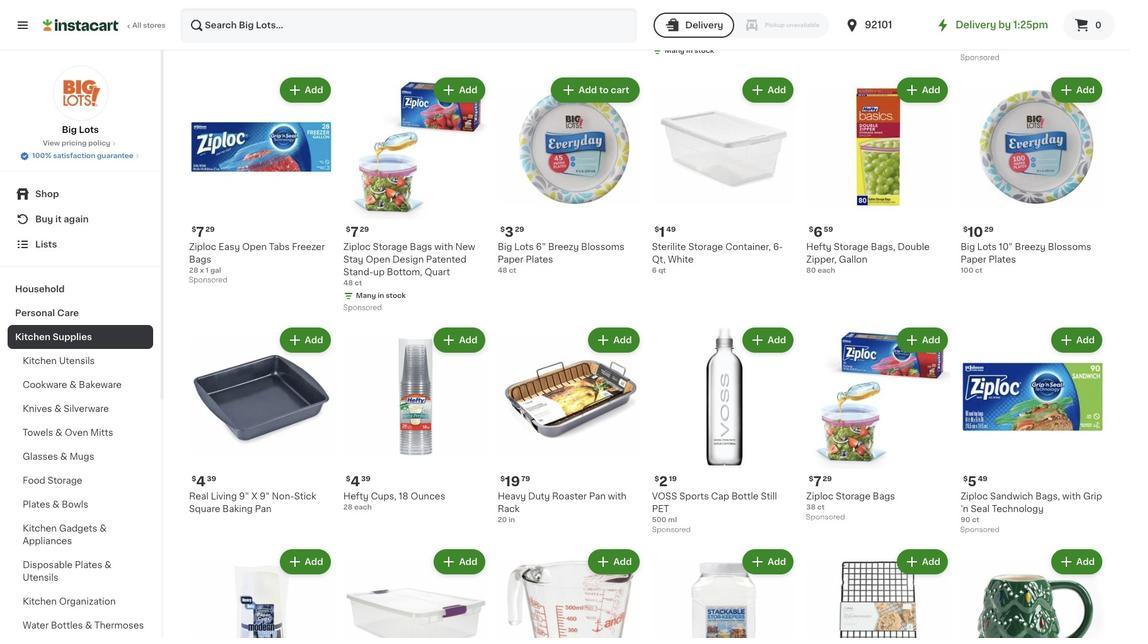 Task type: locate. For each thing, give the bounding box(es) containing it.
1 vertical spatial technology
[[992, 505, 1044, 514]]

& inside disposable plates & utensils
[[105, 561, 112, 570]]

0 horizontal spatial 38
[[806, 505, 816, 512]]

delivery
[[956, 20, 996, 30], [685, 21, 723, 30]]

breezy inside big lots 6" breezy blossoms paper plates 48 ct
[[548, 242, 579, 251]]

breezy right "10""
[[1015, 242, 1046, 251]]

technology
[[1013, 33, 1065, 41], [992, 505, 1044, 514]]

& right "gadgets"
[[100, 524, 107, 533]]

pan
[[589, 493, 606, 501], [255, 505, 272, 514]]

lots inside big lots everyday spoons 48 ct
[[206, 20, 225, 29]]

ct inside big lots everyday spoons 48 ct
[[200, 32, 208, 39]]

kitchen supplies link
[[8, 325, 153, 349]]

ct inside the ziploc sandwich bags, with grip 'n seal technology 90 ct
[[972, 517, 980, 524]]

qt,
[[652, 255, 666, 264]]

add inside add to cart button
[[579, 86, 597, 94]]

all stores
[[132, 22, 166, 29]]

29 up stay
[[360, 226, 369, 233]]

0 vertical spatial seal
[[992, 33, 1011, 41]]

1 horizontal spatial bags
[[410, 242, 432, 251]]

hefty left cups,
[[343, 493, 369, 501]]

1 vertical spatial many
[[356, 292, 376, 299]]

$ inside $ 19 79
[[500, 476, 505, 483]]

seal down $ 5 49
[[971, 505, 990, 514]]

kitchen utensils link
[[8, 349, 153, 373]]

kitchen gadgets & appliances
[[23, 524, 107, 546]]

with up "patented"
[[435, 242, 453, 251]]

in
[[686, 47, 693, 54], [378, 292, 384, 299], [509, 517, 515, 524]]

2 horizontal spatial bags
[[873, 493, 895, 501]]

paper for 3
[[498, 255, 524, 264]]

1 vertical spatial hefty
[[343, 493, 369, 501]]

29 up big lots 10" breezy blossoms paper plates 100 ct
[[985, 226, 994, 233]]

0 vertical spatial 'n
[[982, 33, 990, 41]]

2 horizontal spatial 79
[[823, 4, 832, 11]]

0 horizontal spatial open
[[242, 242, 267, 251]]

$ for ziploc storage bags with new stay open design patented stand-up bottom, quart
[[346, 226, 351, 233]]

0 horizontal spatial blossoms
[[581, 242, 625, 251]]

bags inside ziploc storage bags 38 ct
[[873, 493, 895, 501]]

plates down kitchen gadgets & appliances "link"
[[75, 561, 102, 570]]

ziploc inside ziploc easy open tabs freezer bags 28 x 1 gal
[[189, 242, 216, 251]]

utensils
[[59, 357, 95, 366], [23, 574, 58, 582]]

lots up view pricing policy link
[[79, 125, 99, 134]]

many
[[665, 47, 685, 54], [356, 292, 376, 299]]

ziploc down $ 5 49
[[961, 493, 988, 501]]

1 horizontal spatial each
[[818, 267, 835, 274]]

1 vertical spatial seal
[[971, 505, 990, 514]]

lots down $ 10 29
[[977, 242, 997, 251]]

10
[[659, 3, 675, 16], [968, 225, 983, 239]]

gatherings
[[679, 20, 728, 29]]

9" right x in the left of the page
[[260, 493, 270, 501]]

1 vertical spatial open
[[366, 255, 390, 264]]

ziploc inside the ziploc sandwich bags, with grip 'n seal technology 90 ct
[[961, 493, 988, 501]]

personal
[[15, 309, 55, 318]]

technology down "1:25pm"
[[1013, 33, 1065, 41]]

1 vertical spatial utensils
[[23, 574, 58, 582]]

storage inside ziploc storage bags with new stay open design patented stand-up bottom, quart 48 ct
[[373, 242, 408, 251]]

sponsored badge image down 90
[[961, 527, 999, 534]]

0 horizontal spatial 'n
[[961, 505, 969, 514]]

technology down sandwich
[[992, 505, 1044, 514]]

kitchen up water on the left bottom of page
[[23, 598, 57, 606]]

utensils down disposable at the left bottom
[[23, 574, 58, 582]]

1 horizontal spatial $ 7 29
[[346, 225, 369, 239]]

big down 3
[[498, 242, 512, 251]]

hefty inside hefty storage bags, double zipper, gallon 80 each
[[806, 242, 832, 251]]

with right quart,
[[1082, 20, 1101, 29]]

1 horizontal spatial pan
[[589, 493, 606, 501]]

$ for voss sports cap bottle still pet
[[655, 476, 659, 483]]

plates inside disposable plates & utensils
[[75, 561, 102, 570]]

delivery inside button
[[685, 21, 723, 30]]

hefty
[[806, 242, 832, 251], [343, 493, 369, 501]]

satisfaction
[[53, 153, 95, 159]]

0 vertical spatial 1
[[659, 225, 665, 239]]

48 inside ziploc storage bags with new stay open design patented stand-up bottom, quart 48 ct
[[343, 280, 353, 287]]

2 horizontal spatial 2
[[814, 3, 822, 16]]

sponsored badge image for ziploc easy open tabs freezer bags
[[189, 277, 227, 284]]

1 vertical spatial 10
[[968, 225, 983, 239]]

seal down delivery by 1:25pm
[[992, 33, 1011, 41]]

79 inside $ 2 79
[[206, 4, 215, 11]]

in down rack
[[509, 517, 515, 524]]

48 down 2 79
[[806, 32, 816, 39]]

100% satisfaction guarantee
[[32, 153, 134, 159]]

each down cups,
[[354, 505, 372, 512]]

$ 7 29 up the x
[[192, 225, 215, 239]]

49 right 5
[[978, 476, 988, 483]]

29
[[206, 226, 215, 233], [360, 226, 369, 233], [515, 226, 524, 233], [985, 226, 994, 233], [823, 476, 832, 483]]

freezer inside "ziploc freezer bags, quart, with grip 'n seal technology 38 ct"
[[990, 20, 1023, 29]]

79 up big lots white assorted cutlery 48 ct
[[823, 4, 832, 11]]

0 horizontal spatial 1
[[206, 267, 209, 274]]

& right knives
[[54, 405, 61, 414]]

20
[[343, 45, 353, 52], [498, 517, 507, 524]]

sponsored badge image down ziploc storage bags 38 ct
[[806, 514, 845, 522]]

92101 button
[[845, 8, 920, 43]]

79 for 2
[[206, 4, 215, 11]]

$ 10 great gatherings bamboo cutlery tray
[[652, 3, 768, 41]]

$ inside $ 2 19
[[655, 476, 659, 483]]

& left mugs
[[60, 453, 67, 461]]

bags, for 6
[[871, 242, 896, 251]]

92101
[[865, 20, 892, 30]]

many down stand-
[[356, 292, 376, 299]]

cups,
[[371, 493, 397, 501]]

10 for 10
[[968, 225, 983, 239]]

with right sandwich
[[1063, 493, 1081, 501]]

sponsored badge image
[[961, 54, 999, 62], [189, 277, 227, 284], [343, 305, 382, 312], [806, 514, 845, 522], [652, 527, 690, 534], [961, 527, 999, 534]]

0 vertical spatial technology
[[1013, 33, 1065, 41]]

0 vertical spatial each
[[818, 267, 835, 274]]

rack
[[498, 505, 520, 514]]

2 paper from the left
[[961, 255, 987, 264]]

grip inside the ziploc sandwich bags, with grip 'n seal technology 90 ct
[[1083, 493, 1102, 501]]

7
[[196, 225, 204, 239], [351, 225, 359, 239], [814, 476, 822, 489]]

sponsored badge image down "ml"
[[652, 527, 690, 534]]

ziploc inside "ziploc freezer bags, quart, with grip 'n seal technology 38 ct"
[[961, 20, 988, 29]]

0 vertical spatial pan
[[589, 493, 606, 501]]

9" left x in the left of the page
[[239, 493, 249, 501]]

storage inside hefty storage bags, double zipper, gallon 80 each
[[834, 242, 869, 251]]

each
[[818, 267, 835, 274], [354, 505, 372, 512]]

many down the great
[[665, 47, 685, 54]]

product group
[[961, 0, 1105, 65], [189, 75, 333, 287], [343, 75, 488, 315], [498, 75, 642, 276], [652, 75, 796, 276], [806, 75, 951, 276], [961, 75, 1105, 276], [189, 325, 333, 516], [343, 325, 488, 513], [498, 325, 642, 526], [652, 325, 796, 537], [806, 325, 951, 525], [961, 325, 1105, 537], [189, 547, 333, 639], [343, 547, 488, 639], [498, 547, 642, 639], [652, 547, 796, 639], [806, 547, 951, 639], [961, 547, 1105, 639]]

$ inside $ 2 79
[[192, 4, 196, 11]]

0 horizontal spatial in
[[378, 292, 384, 299]]

7 for ziploc storage bags
[[814, 476, 822, 489]]

$ 2 19
[[655, 476, 677, 489]]

48 down stand-
[[343, 280, 353, 287]]

2 horizontal spatial $ 7 29
[[809, 476, 832, 489]]

breezy right 6"
[[548, 242, 579, 251]]

6 left 59
[[814, 225, 823, 239]]

1 horizontal spatial 28
[[343, 505, 353, 512]]

7 for ziploc storage bags with new stay open design patented stand-up bottom, quart
[[351, 225, 359, 239]]

29 for big lots 6" breezy blossoms paper plates
[[515, 226, 524, 233]]

0 horizontal spatial grip
[[961, 33, 980, 41]]

&
[[69, 381, 77, 390], [54, 405, 61, 414], [55, 429, 62, 437], [60, 453, 67, 461], [52, 501, 59, 509], [100, 524, 107, 533], [105, 561, 112, 570], [85, 622, 92, 630]]

kitchen for kitchen organization
[[23, 598, 57, 606]]

0 horizontal spatial bags
[[189, 255, 211, 264]]

6 inside sterilite storage container, 6- qt, white 6 qt
[[652, 267, 657, 274]]

1 breezy from the left
[[548, 242, 579, 251]]

39 for real living 9" x 9" non-stick square baking pan
[[207, 476, 216, 483]]

10 inside $ 10 great gatherings bamboo cutlery tray
[[659, 3, 675, 16]]

$ inside $ 5 49
[[963, 476, 968, 483]]

1 horizontal spatial 19
[[669, 476, 677, 483]]

kitchen inside kitchen gadgets & appliances
[[23, 524, 57, 533]]

1 horizontal spatial 9"
[[260, 493, 270, 501]]

bags inside ziploc storage bags with new stay open design patented stand-up bottom, quart 48 ct
[[410, 242, 432, 251]]

1 vertical spatial cutlery
[[652, 33, 685, 41]]

stores
[[143, 22, 166, 29]]

with inside "ziploc freezer bags, quart, with grip 'n seal technology 38 ct"
[[1082, 20, 1101, 29]]

white inside big lots white assorted cutlery 48 ct
[[845, 20, 871, 29]]

1 vertical spatial bags
[[189, 255, 211, 264]]

1 horizontal spatial 1
[[659, 225, 665, 239]]

29 up ziploc storage bags 38 ct
[[823, 476, 832, 483]]

disposable plates & utensils link
[[8, 553, 153, 590]]

stock down "tray"
[[695, 47, 714, 54]]

breezy for 10
[[1015, 242, 1046, 251]]

ziploc inside ziploc storage bags with new stay open design patented stand-up bottom, quart 48 ct
[[343, 242, 371, 251]]

lots inside big lots link
[[79, 125, 99, 134]]

0 horizontal spatial 6
[[652, 267, 657, 274]]

0 horizontal spatial 9"
[[239, 493, 249, 501]]

sponsored badge image down delivery by 1:25pm link
[[961, 54, 999, 62]]

0 vertical spatial many in stock
[[665, 47, 714, 54]]

bags,
[[1025, 20, 1050, 29], [871, 242, 896, 251], [1036, 493, 1060, 501]]

29 right 3
[[515, 226, 524, 233]]

10"
[[999, 242, 1013, 251]]

lots left 6"
[[514, 242, 534, 251]]

0 horizontal spatial breezy
[[548, 242, 579, 251]]

0 vertical spatial bags
[[410, 242, 432, 251]]

1 horizontal spatial many in stock
[[665, 47, 714, 54]]

39 for hefty cups, 18 ounces
[[361, 476, 371, 483]]

0 horizontal spatial 79
[[206, 4, 215, 11]]

48 down 3
[[498, 267, 507, 274]]

1 horizontal spatial 2
[[659, 476, 668, 489]]

bags, inside hefty storage bags, double zipper, gallon 80 each
[[871, 242, 896, 251]]

2 up big lots everyday spoons 48 ct in the left top of the page
[[196, 3, 205, 16]]

1 horizontal spatial seal
[[992, 33, 1011, 41]]

29 for big lots 10" breezy blossoms paper plates
[[985, 226, 994, 233]]

breezy
[[548, 242, 579, 251], [1015, 242, 1046, 251]]

1 vertical spatial bags,
[[871, 242, 896, 251]]

heavy
[[498, 493, 526, 501]]

appliances
[[23, 537, 72, 546]]

1 horizontal spatial stock
[[695, 47, 714, 54]]

in down "up"
[[378, 292, 384, 299]]

in down "tray"
[[686, 47, 693, 54]]

1 vertical spatial grip
[[1083, 493, 1102, 501]]

sponsored badge image down the x
[[189, 277, 227, 284]]

0 vertical spatial 20
[[343, 45, 353, 52]]

add to cart
[[579, 86, 629, 94]]

big
[[189, 20, 204, 29], [806, 20, 821, 29], [62, 125, 77, 134], [498, 242, 512, 251], [961, 242, 975, 251]]

plates down 6"
[[526, 255, 553, 264]]

0 horizontal spatial seal
[[971, 505, 990, 514]]

breezy inside big lots 10" breezy blossoms paper plates 100 ct
[[1015, 242, 1046, 251]]

1 horizontal spatial open
[[366, 255, 390, 264]]

product group containing 5
[[961, 325, 1105, 537]]

quart,
[[1052, 20, 1080, 29]]

1 vertical spatial 6
[[652, 267, 657, 274]]

2 vertical spatial in
[[509, 517, 515, 524]]

each inside hefty storage bags, double zipper, gallon 80 each
[[818, 267, 835, 274]]

1 vertical spatial 49
[[978, 476, 988, 483]]

white down sterilite
[[668, 255, 694, 264]]

0 horizontal spatial 10
[[659, 3, 675, 16]]

cutlery right assorted
[[915, 20, 948, 29]]

$ 19 79
[[500, 476, 530, 489]]

0 vertical spatial white
[[845, 20, 871, 29]]

'n down delivery by 1:25pm
[[982, 33, 990, 41]]

plates down food
[[23, 501, 50, 509]]

hefty for 6
[[806, 242, 832, 251]]

plates down "10""
[[989, 255, 1016, 264]]

blossoms
[[581, 242, 625, 251], [1048, 242, 1092, 251]]

2 vertical spatial bags,
[[1036, 493, 1060, 501]]

bags, left double
[[871, 242, 896, 251]]

39 up living
[[207, 476, 216, 483]]

& left oven
[[55, 429, 62, 437]]

$ for sterilite storage container, 6- qt, white
[[655, 226, 659, 233]]

paper up 100
[[961, 255, 987, 264]]

$ inside $ 1 49
[[655, 226, 659, 233]]

0 vertical spatial 10
[[659, 3, 675, 16]]

kitchen organization
[[23, 598, 116, 606]]

1 horizontal spatial 20
[[498, 517, 507, 524]]

white left assorted
[[845, 20, 871, 29]]

1 vertical spatial 28
[[343, 505, 353, 512]]

pan inside real living 9" x 9" non-stick square baking pan
[[255, 505, 272, 514]]

disposable
[[23, 561, 73, 570]]

79 inside $ 19 79
[[521, 476, 530, 483]]

again
[[64, 215, 89, 224]]

0 vertical spatial bags,
[[1025, 20, 1050, 29]]

product group containing 2
[[652, 325, 796, 537]]

ziploc left by
[[961, 20, 988, 29]]

1 vertical spatial white
[[668, 255, 694, 264]]

kitchen down personal
[[15, 333, 50, 342]]

1 horizontal spatial grip
[[1083, 493, 1102, 501]]

'n inside "ziploc freezer bags, quart, with grip 'n seal technology 38 ct"
[[982, 33, 990, 41]]

organization
[[59, 598, 116, 606]]

1 vertical spatial stock
[[386, 292, 406, 299]]

10 for great gatherings bamboo cutlery tray
[[659, 3, 675, 16]]

0 horizontal spatial each
[[354, 505, 372, 512]]

2 up voss
[[659, 476, 668, 489]]

19 up voss
[[669, 476, 677, 483]]

None search field
[[180, 8, 637, 43]]

1 paper from the left
[[498, 255, 524, 264]]

4 up hefty cups, 18 ounces 28 each
[[351, 476, 360, 489]]

1 horizontal spatial hefty
[[806, 242, 832, 251]]

$ 7 29 up ziploc storage bags 38 ct
[[809, 476, 832, 489]]

0 horizontal spatial freezer
[[292, 242, 325, 251]]

ct
[[200, 32, 208, 39], [818, 32, 825, 39], [354, 45, 362, 52], [972, 45, 979, 52], [509, 267, 516, 274], [975, 267, 983, 274], [355, 280, 362, 287], [817, 505, 825, 512], [972, 517, 980, 524]]

1 vertical spatial 20
[[498, 517, 507, 524]]

bottle
[[732, 493, 759, 501]]

7 up the x
[[196, 225, 204, 239]]

500
[[652, 517, 667, 524]]

pan right roaster
[[589, 493, 606, 501]]

blossoms inside big lots 10" breezy blossoms paper plates 100 ct
[[1048, 242, 1092, 251]]

silverware
[[64, 405, 109, 414]]

duty
[[528, 493, 550, 501]]

0 horizontal spatial hefty
[[343, 493, 369, 501]]

paper
[[498, 255, 524, 264], [961, 255, 987, 264]]

19 up heavy
[[505, 476, 520, 489]]

kitchen for kitchen utensils
[[23, 357, 57, 366]]

1 horizontal spatial delivery
[[956, 20, 996, 30]]

new
[[455, 242, 475, 251]]

1 horizontal spatial paper
[[961, 255, 987, 264]]

cutlery down the great
[[652, 33, 685, 41]]

4 for real living 9" x 9" non-stick square baking pan
[[196, 476, 206, 489]]

big down 2 79
[[806, 20, 821, 29]]

ziploc
[[961, 20, 988, 29], [189, 242, 216, 251], [343, 242, 371, 251], [806, 493, 834, 501], [961, 493, 988, 501]]

0 vertical spatial 49
[[666, 226, 676, 233]]

sandwich
[[990, 493, 1033, 501]]

1 vertical spatial freezer
[[292, 242, 325, 251]]

$ 7 29 up stay
[[346, 225, 369, 239]]

big lots logo image
[[53, 66, 108, 121]]

38 inside ziploc storage bags 38 ct
[[806, 505, 816, 512]]

0 vertical spatial in
[[686, 47, 693, 54]]

storage inside sterilite storage container, 6- qt, white 6 qt
[[688, 242, 723, 251]]

7 up ziploc storage bags 38 ct
[[814, 476, 822, 489]]

breezy for 3
[[548, 242, 579, 251]]

each down zipper,
[[818, 267, 835, 274]]

baking
[[223, 505, 253, 514]]

heavy duty roaster pan with rack 20 in
[[498, 493, 627, 524]]

$ inside $ 3 29
[[500, 226, 505, 233]]

big down $ 10 29
[[961, 242, 975, 251]]

49 for 5
[[978, 476, 988, 483]]

0 vertical spatial utensils
[[59, 357, 95, 366]]

0 horizontal spatial stock
[[386, 292, 406, 299]]

28 inside ziploc easy open tabs freezer bags 28 x 1 gal
[[189, 267, 198, 274]]

hefty inside hefty cups, 18 ounces 28 each
[[343, 493, 369, 501]]

1 up sterilite
[[659, 225, 665, 239]]

plates inside "link"
[[23, 501, 50, 509]]

ct inside ziploc storage bags 38 ct
[[817, 505, 825, 512]]

freezer inside ziploc easy open tabs freezer bags 28 x 1 gal
[[292, 242, 325, 251]]

0 horizontal spatial $ 7 29
[[192, 225, 215, 239]]

personal care
[[15, 309, 79, 318]]

easy
[[219, 242, 240, 251]]

all
[[132, 22, 141, 29]]

29 up gal
[[206, 226, 215, 233]]

utensils up cookware & bakeware link
[[59, 357, 95, 366]]

49 inside $ 1 49
[[666, 226, 676, 233]]

$ inside $ 10 29
[[963, 226, 968, 233]]

49 inside $ 5 49
[[978, 476, 988, 483]]

1 horizontal spatial breezy
[[1015, 242, 1046, 251]]

29 inside $ 3 29
[[515, 226, 524, 233]]

big inside big lots everyday spoons 48 ct
[[189, 20, 204, 29]]

0 vertical spatial 38
[[961, 45, 970, 52]]

0 vertical spatial grip
[[961, 33, 980, 41]]

food storage link
[[8, 469, 153, 493]]

lots inside big lots 10" breezy blossoms paper plates 100 ct
[[977, 242, 997, 251]]

ct inside big lots white assorted cutlery 48 ct
[[818, 32, 825, 39]]

bags for 38
[[873, 493, 895, 501]]

0 vertical spatial freezer
[[990, 20, 1023, 29]]

shop
[[35, 190, 59, 199]]

38 inside "ziploc freezer bags, quart, with grip 'n seal technology 38 ct"
[[961, 45, 970, 52]]

lots
[[206, 20, 225, 29], [823, 20, 843, 29], [79, 125, 99, 134], [514, 242, 534, 251], [977, 242, 997, 251]]

2 blossoms from the left
[[1048, 242, 1092, 251]]

water
[[23, 622, 49, 630]]

4 up real
[[196, 476, 206, 489]]

$ 4 39
[[346, 3, 371, 16], [192, 476, 216, 489], [346, 476, 371, 489]]

$ 7 29 for ziploc storage bags with new stay open design patented stand-up bottom, quart
[[346, 225, 369, 239]]

10 up 100
[[968, 225, 983, 239]]

ziploc for 'n
[[961, 493, 988, 501]]

1 blossoms from the left
[[581, 242, 625, 251]]

1 horizontal spatial many
[[665, 47, 685, 54]]

many in stock down "tray"
[[665, 47, 714, 54]]

$ for real living 9" x 9" non-stick square baking pan
[[192, 476, 196, 483]]

each inside hefty cups, 18 ounces 28 each
[[354, 505, 372, 512]]

1 horizontal spatial freezer
[[990, 20, 1023, 29]]

open up "up"
[[366, 255, 390, 264]]

stock down bottom,
[[386, 292, 406, 299]]

1 9" from the left
[[239, 493, 249, 501]]

0 horizontal spatial 20
[[343, 45, 353, 52]]

product group containing ziploc freezer bags, quart, with grip 'n seal technology
[[961, 0, 1105, 65]]

18
[[399, 493, 408, 501]]

instacart logo image
[[43, 18, 119, 33]]

real living 9" x 9" non-stick square baking pan
[[189, 493, 316, 514]]

supplies
[[53, 333, 92, 342]]

delivery up "tray"
[[685, 21, 723, 30]]

& left bowls on the bottom of page
[[52, 501, 59, 509]]

48 down $ 2 79
[[189, 32, 199, 39]]

pet
[[652, 505, 669, 514]]

1 vertical spatial many in stock
[[356, 292, 406, 299]]

bags, inside the ziploc sandwich bags, with grip 'n seal technology 90 ct
[[1036, 493, 1060, 501]]

knives
[[23, 405, 52, 414]]

big inside big lots 10" breezy blossoms paper plates 100 ct
[[961, 242, 975, 251]]

$ for big lots everyday spoons
[[192, 4, 196, 11]]

2 breezy from the left
[[1015, 242, 1046, 251]]

79 up big lots everyday spoons 48 ct in the left top of the page
[[206, 4, 215, 11]]

open
[[242, 242, 267, 251], [366, 255, 390, 264]]

service type group
[[654, 13, 830, 38]]

1 horizontal spatial cutlery
[[915, 20, 948, 29]]

view pricing policy
[[43, 140, 110, 147]]

$ 3 29
[[500, 225, 524, 239]]

0 horizontal spatial utensils
[[23, 574, 58, 582]]

1 vertical spatial 'n
[[961, 505, 969, 514]]

kitchen up 'appliances'
[[23, 524, 57, 533]]

1 inside product "group"
[[659, 225, 665, 239]]

29 inside $ 10 29
[[985, 226, 994, 233]]

0 horizontal spatial 28
[[189, 267, 198, 274]]

paper down 3
[[498, 255, 524, 264]]

1 horizontal spatial blossoms
[[1048, 242, 1092, 251]]

7 up stay
[[351, 225, 359, 239]]

2 for big lots everyday spoons
[[196, 3, 205, 16]]

ziploc right still
[[806, 493, 834, 501]]

'n up 90
[[961, 505, 969, 514]]

water bottles & thermoses
[[23, 622, 144, 630]]

49
[[666, 226, 676, 233], [978, 476, 988, 483]]

big inside big lots 6" breezy blossoms paper plates 48 ct
[[498, 242, 512, 251]]

ct inside big lots 6" breezy blossoms paper plates 48 ct
[[509, 267, 516, 274]]

1 horizontal spatial 49
[[978, 476, 988, 483]]

$ inside $ 6 59
[[809, 226, 814, 233]]

bags, down the $7.29 element at top
[[1025, 20, 1050, 29]]

stay
[[343, 255, 364, 264]]

hefty up zipper,
[[806, 242, 832, 251]]

ct inside ziploc storage bags with new stay open design patented stand-up bottom, quart 48 ct
[[355, 280, 362, 287]]

1 horizontal spatial in
[[509, 517, 515, 524]]

delivery by 1:25pm link
[[936, 18, 1048, 33]]

0 horizontal spatial 7
[[196, 225, 204, 239]]

tabs
[[269, 242, 290, 251]]

$ for ziploc easy open tabs freezer bags
[[192, 226, 196, 233]]

hefty for 4
[[343, 493, 369, 501]]

10 up the great
[[659, 3, 675, 16]]

paper inside big lots 6" breezy blossoms paper plates 48 ct
[[498, 255, 524, 264]]

storage inside ziploc storage bags 38 ct
[[836, 493, 871, 501]]

big lots 10" breezy blossoms paper plates 100 ct
[[961, 242, 1092, 274]]

delivery left by
[[956, 20, 996, 30]]

plates & bowls link
[[8, 493, 153, 517]]

& down kitchen gadgets & appliances "link"
[[105, 561, 112, 570]]

glasses & mugs
[[23, 453, 94, 461]]

product group containing 6
[[806, 75, 951, 276]]

1 vertical spatial pan
[[255, 505, 272, 514]]



Task type: describe. For each thing, give the bounding box(es) containing it.
gal
[[210, 267, 221, 274]]

$ 2 79
[[192, 3, 215, 16]]

ml
[[668, 517, 677, 524]]

stand-
[[343, 268, 373, 277]]

lists link
[[8, 232, 153, 257]]

utensils inside disposable plates & utensils
[[23, 574, 58, 582]]

household link
[[8, 277, 153, 301]]

white inside sterilite storage container, 6- qt, white 6 qt
[[668, 255, 694, 264]]

0 horizontal spatial 19
[[505, 476, 520, 489]]

39 up 20 ct
[[361, 4, 371, 11]]

product group containing 1
[[652, 75, 796, 276]]

with inside ziploc storage bags with new stay open design patented stand-up bottom, quart 48 ct
[[435, 242, 453, 251]]

0 vertical spatial 6
[[814, 225, 823, 239]]

shop link
[[8, 182, 153, 207]]

bowls
[[62, 501, 88, 509]]

open inside ziploc storage bags with new stay open design patented stand-up bottom, quart 48 ct
[[366, 255, 390, 264]]

non-
[[272, 493, 294, 501]]

guarantee
[[97, 153, 134, 159]]

big for 3
[[498, 242, 512, 251]]

$ 10 29
[[963, 225, 994, 239]]

$ 4 39 for real living 9" x 9" non-stick square baking pan
[[192, 476, 216, 489]]

& up knives & silverware on the left bottom
[[69, 381, 77, 390]]

$ 7 29 for ziploc easy open tabs freezer bags
[[192, 225, 215, 239]]

cookware & bakeware
[[23, 381, 122, 390]]

view pricing policy link
[[43, 139, 118, 149]]

$ for hefty cups, 18 ounces
[[346, 476, 351, 483]]

buy
[[35, 215, 53, 224]]

bags, inside "ziploc freezer bags, quart, with grip 'n seal technology 38 ct"
[[1025, 20, 1050, 29]]

bags for with
[[410, 242, 432, 251]]

technology inside the ziploc sandwich bags, with grip 'n seal technology 90 ct
[[992, 505, 1044, 514]]

Search field
[[182, 9, 636, 42]]

ziploc sandwich bags, with grip 'n seal technology 90 ct
[[961, 493, 1102, 524]]

gadgets
[[59, 524, 97, 533]]

bottles
[[51, 622, 83, 630]]

48 inside big lots everyday spoons 48 ct
[[189, 32, 199, 39]]

9
[[505, 3, 514, 16]]

assorted
[[873, 20, 913, 29]]

sponsored badge image for voss sports cap bottle still pet
[[652, 527, 690, 534]]

up
[[373, 268, 385, 277]]

towels
[[23, 429, 53, 437]]

0 vertical spatial stock
[[695, 47, 714, 54]]

20 inside heavy duty roaster pan with rack 20 in
[[498, 517, 507, 524]]

'n inside the ziploc sandwich bags, with grip 'n seal technology 90 ct
[[961, 505, 969, 514]]

sponsored badge image for ziploc storage bags
[[806, 514, 845, 522]]

cookware
[[23, 381, 67, 390]]

sterilite
[[652, 242, 686, 251]]

$ 9 89
[[500, 3, 525, 16]]

big for 10
[[961, 242, 975, 251]]

$ inside $ 10 great gatherings bamboo cutlery tray
[[655, 4, 659, 11]]

mugs
[[70, 453, 94, 461]]

big lots link
[[53, 66, 108, 136]]

x
[[200, 267, 204, 274]]

grip inside "ziploc freezer bags, quart, with grip 'n seal technology 38 ct"
[[961, 33, 980, 41]]

59
[[824, 226, 833, 233]]

storage for 6
[[834, 242, 869, 251]]

gallon
[[839, 255, 868, 264]]

delivery for delivery
[[685, 21, 723, 30]]

kitchen gadgets & appliances link
[[8, 517, 153, 553]]

container,
[[726, 242, 771, 251]]

$ 7 29 for ziploc storage bags
[[809, 476, 832, 489]]

1 horizontal spatial utensils
[[59, 357, 95, 366]]

kitchen for kitchen gadgets & appliances
[[23, 524, 57, 533]]

2 horizontal spatial in
[[686, 47, 693, 54]]

ziploc storage bags 38 ct
[[806, 493, 895, 512]]

cutlery inside $ 10 great gatherings bamboo cutlery tray
[[652, 33, 685, 41]]

49 for 1
[[666, 226, 676, 233]]

everyday
[[227, 20, 269, 29]]

$ for big lots 6" breezy blossoms paper plates
[[500, 226, 505, 233]]

0 horizontal spatial many in stock
[[356, 292, 406, 299]]

thermoses
[[94, 622, 144, 630]]

still
[[761, 493, 777, 501]]

lots for 2
[[206, 20, 225, 29]]

delivery by 1:25pm
[[956, 20, 1048, 30]]

with inside the ziploc sandwich bags, with grip 'n seal technology 90 ct
[[1063, 493, 1081, 501]]

glasses & mugs link
[[8, 445, 153, 469]]

bamboo
[[731, 20, 768, 29]]

$ for heavy duty roaster pan with rack
[[500, 476, 505, 483]]

product group containing 3
[[498, 75, 642, 276]]

pan inside heavy duty roaster pan with rack 20 in
[[589, 493, 606, 501]]

big inside big lots white assorted cutlery 48 ct
[[806, 20, 821, 29]]

79 for 19
[[521, 476, 530, 483]]

79 inside 2 79
[[823, 4, 832, 11]]

48 inside big lots white assorted cutlery 48 ct
[[806, 32, 816, 39]]

seal inside "ziploc freezer bags, quart, with grip 'n seal technology 38 ct"
[[992, 33, 1011, 41]]

to
[[599, 86, 609, 94]]

storage for 1
[[688, 242, 723, 251]]

ziploc storage bags with new stay open design patented stand-up bottom, quart 48 ct
[[343, 242, 475, 287]]

$ 4 39 up 20 ct
[[346, 3, 371, 16]]

lists
[[35, 240, 57, 249]]

lots for 3
[[514, 242, 534, 251]]

4 for hefty cups, 18 ounces
[[351, 476, 360, 489]]

1:25pm
[[1014, 20, 1048, 30]]

in inside heavy duty roaster pan with rack 20 in
[[509, 517, 515, 524]]

paper for 10
[[961, 255, 987, 264]]

seal inside the ziploc sandwich bags, with grip 'n seal technology 90 ct
[[971, 505, 990, 514]]

blossoms for 3
[[581, 242, 625, 251]]

$ 4 39 for hefty cups, 18 ounces
[[346, 476, 371, 489]]

add to cart button
[[552, 79, 638, 101]]

living
[[211, 493, 237, 501]]

product group containing 19
[[498, 325, 642, 526]]

29 for ziploc easy open tabs freezer bags
[[206, 226, 215, 233]]

disposable plates & utensils
[[23, 561, 112, 582]]

6"
[[536, 242, 546, 251]]

cutlery inside big lots white assorted cutlery 48 ct
[[915, 20, 948, 29]]

100% satisfaction guarantee button
[[20, 149, 141, 161]]

qt
[[659, 267, 666, 274]]

ct inside big lots 10" breezy blossoms paper plates 100 ct
[[975, 267, 983, 274]]

0
[[1095, 21, 1102, 30]]

knives & silverware link
[[8, 397, 153, 421]]

$ for ziploc sandwich bags, with grip 'n seal technology
[[963, 476, 968, 483]]

29 for ziploc storage bags with new stay open design patented stand-up bottom, quart
[[360, 226, 369, 233]]

cart
[[611, 86, 629, 94]]

pricing
[[62, 140, 87, 147]]

sponsored badge image for ziploc storage bags with new stay open design patented stand-up bottom, quart
[[343, 305, 382, 312]]

0 vertical spatial many
[[665, 47, 685, 54]]

$7.29 element
[[961, 2, 1105, 18]]

blossoms for 10
[[1048, 242, 1092, 251]]

ziploc freezer bags, quart, with grip 'n seal technology 38 ct
[[961, 20, 1101, 52]]

sponsored badge image for ziploc sandwich bags, with grip 'n seal technology
[[961, 527, 999, 534]]

$ for ziploc storage bags
[[809, 476, 814, 483]]

square
[[189, 505, 220, 514]]

& right bottles
[[85, 622, 92, 630]]

bags inside ziploc easy open tabs freezer bags 28 x 1 gal
[[189, 255, 211, 264]]

kitchen for kitchen supplies
[[15, 333, 50, 342]]

$ for hefty storage bags, double zipper, gallon
[[809, 226, 814, 233]]

storage for 7
[[836, 493, 871, 501]]

tray
[[687, 33, 706, 41]]

4 up 20 ct
[[351, 3, 360, 16]]

ziploc for grip
[[961, 20, 988, 29]]

ziploc for bags
[[189, 242, 216, 251]]

personal care link
[[8, 301, 153, 325]]

sports
[[680, 493, 709, 501]]

buy it again
[[35, 215, 89, 224]]

big for 2
[[189, 20, 204, 29]]

oven
[[65, 429, 88, 437]]

7 for ziploc easy open tabs freezer bags
[[196, 225, 204, 239]]

2 for voss sports cap bottle still pet
[[659, 476, 668, 489]]

plates inside big lots 10" breezy blossoms paper plates 100 ct
[[989, 255, 1016, 264]]

open inside ziploc easy open tabs freezer bags 28 x 1 gal
[[242, 242, 267, 251]]

zipper,
[[806, 255, 837, 264]]

hefty cups, 18 ounces 28 each
[[343, 493, 445, 512]]

big up the pricing
[[62, 125, 77, 134]]

ziploc inside ziploc storage bags 38 ct
[[806, 493, 834, 501]]

2 9" from the left
[[260, 493, 270, 501]]

& inside kitchen gadgets & appliances
[[100, 524, 107, 533]]

ziploc for stay
[[343, 242, 371, 251]]

0 horizontal spatial many
[[356, 292, 376, 299]]

29 for ziploc storage bags
[[823, 476, 832, 483]]

100
[[961, 267, 974, 274]]

hefty storage bags, double zipper, gallon 80 each
[[806, 242, 930, 274]]

great
[[652, 20, 677, 29]]

lots inside big lots white assorted cutlery 48 ct
[[823, 20, 843, 29]]

80
[[806, 267, 816, 274]]

delivery for delivery by 1:25pm
[[956, 20, 996, 30]]

1 inside ziploc easy open tabs freezer bags 28 x 1 gal
[[206, 267, 209, 274]]

with inside heavy duty roaster pan with rack 20 in
[[608, 493, 627, 501]]

$ for big lots 10" breezy blossoms paper plates
[[963, 226, 968, 233]]

spoons
[[271, 20, 305, 29]]

plates inside big lots 6" breezy blossoms paper plates 48 ct
[[526, 255, 553, 264]]

roaster
[[552, 493, 587, 501]]

$ inside $ 9 89
[[500, 4, 505, 11]]

all stores link
[[43, 8, 166, 43]]

28 inside hefty cups, 18 ounces 28 each
[[343, 505, 353, 512]]

19 inside $ 2 19
[[669, 476, 677, 483]]

lots for 10
[[977, 242, 997, 251]]

48 inside big lots 6" breezy blossoms paper plates 48 ct
[[498, 267, 507, 274]]

ct inside "ziploc freezer bags, quart, with grip 'n seal technology 38 ct"
[[972, 45, 979, 52]]

towels & oven mitts
[[23, 429, 113, 437]]

100%
[[32, 153, 51, 159]]

technology inside "ziploc freezer bags, quart, with grip 'n seal technology 38 ct"
[[1013, 33, 1065, 41]]

product group containing 10
[[961, 75, 1105, 276]]

bags, for 5
[[1036, 493, 1060, 501]]



Task type: vqa. For each thing, say whether or not it's contained in the screenshot.


